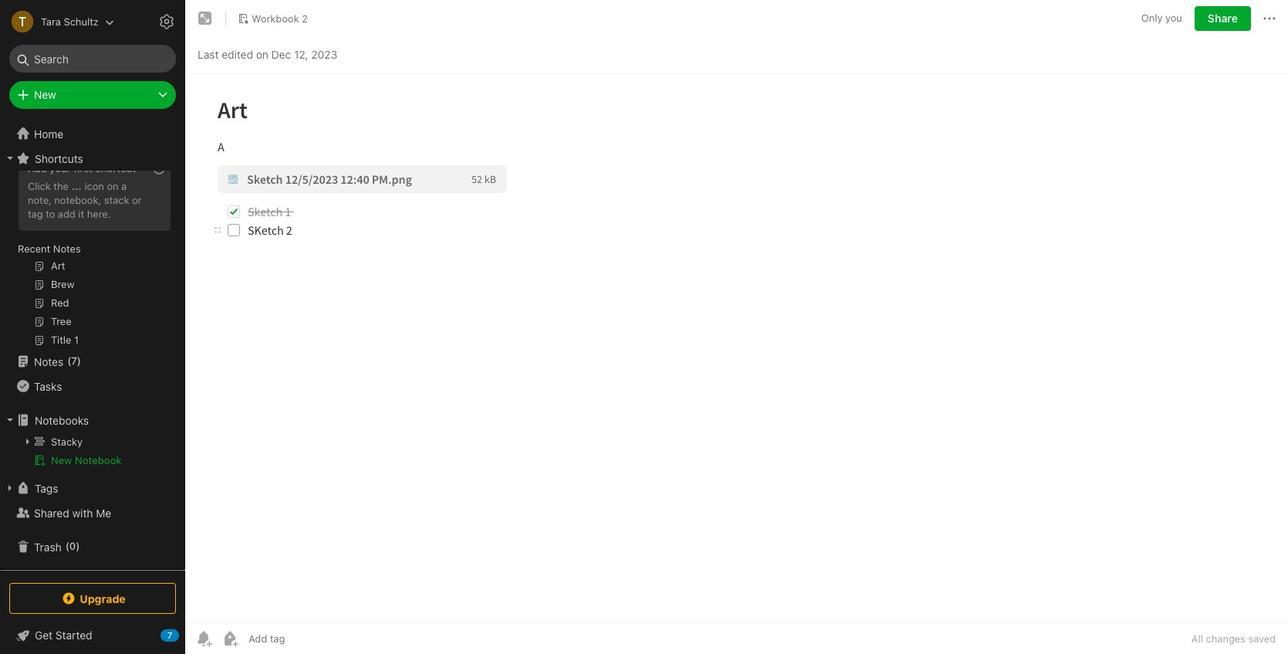 Task type: vqa. For each thing, say whether or not it's contained in the screenshot.
search box in the 'Main' element
no



Task type: describe. For each thing, give the bounding box(es) containing it.
all changes saved
[[1192, 632, 1277, 645]]

group inside tree
[[0, 148, 178, 355]]

icon
[[85, 180, 104, 192]]

first
[[74, 162, 93, 175]]

tag
[[28, 208, 43, 220]]

upgrade button
[[9, 583, 176, 614]]

a
[[121, 180, 127, 192]]

tara schultz
[[41, 15, 99, 27]]

notebook,
[[54, 194, 101, 206]]

new button
[[9, 81, 176, 109]]

new for new notebook
[[51, 454, 72, 466]]

Search text field
[[20, 45, 165, 73]]

add a reminder image
[[195, 629, 213, 648]]

to
[[46, 208, 55, 220]]

the
[[54, 180, 69, 192]]

it
[[78, 208, 84, 220]]

click to collapse image
[[180, 626, 191, 644]]

icon on a note, notebook, stack or tag to add it here.
[[28, 180, 142, 220]]

only
[[1142, 12, 1163, 24]]

Account field
[[0, 6, 114, 37]]

with
[[72, 506, 93, 519]]

note,
[[28, 194, 52, 206]]

only you
[[1142, 12, 1183, 24]]

Add tag field
[[247, 632, 363, 646]]

Help and Learning task checklist field
[[0, 623, 185, 648]]

( for trash
[[65, 540, 69, 552]]

( for notes
[[67, 355, 71, 367]]

12,
[[294, 47, 308, 61]]

get
[[35, 629, 53, 642]]

notes inside notes ( 7 )
[[34, 355, 64, 368]]

notebook
[[75, 454, 122, 466]]

workbook 2
[[252, 12, 308, 24]]

shortcuts button
[[0, 146, 178, 171]]

tasks
[[34, 380, 62, 393]]

More actions field
[[1261, 6, 1280, 31]]

tags
[[35, 481, 58, 495]]

add
[[58, 208, 76, 220]]

changes
[[1207, 632, 1246, 645]]

stack
[[104, 194, 129, 206]]

recent
[[18, 242, 50, 255]]

click
[[28, 180, 51, 192]]

...
[[71, 180, 82, 192]]

dec
[[272, 47, 291, 61]]

new notebook group
[[0, 432, 178, 476]]

your
[[50, 162, 71, 175]]

edited
[[222, 47, 253, 61]]

0 vertical spatial notes
[[53, 242, 81, 255]]

saved
[[1249, 632, 1277, 645]]

expand note image
[[196, 9, 215, 28]]

trash
[[34, 540, 62, 553]]

tasks button
[[0, 374, 178, 398]]

new for new
[[34, 88, 56, 101]]

home
[[34, 127, 64, 140]]

tags button
[[0, 476, 178, 500]]

Note Editor text field
[[185, 74, 1289, 622]]

arrow image
[[22, 436, 34, 448]]

get started
[[35, 629, 92, 642]]

recent notes
[[18, 242, 81, 255]]

click the ...
[[28, 180, 82, 192]]

on inside note window element
[[256, 47, 269, 61]]



Task type: locate. For each thing, give the bounding box(es) containing it.
notes right recent at the top
[[53, 242, 81, 255]]

1 vertical spatial on
[[107, 180, 119, 192]]

1 horizontal spatial 7
[[167, 630, 172, 640]]

0 horizontal spatial on
[[107, 180, 119, 192]]

notebooks
[[35, 414, 89, 427]]

trash ( 0 )
[[34, 540, 80, 553]]

expand notebooks image
[[4, 414, 16, 426]]

) for notes
[[77, 355, 81, 367]]

settings image
[[158, 12, 176, 31]]

tree containing home
[[0, 121, 185, 569]]

on left a
[[107, 180, 119, 192]]

7
[[71, 355, 77, 367], [167, 630, 172, 640]]

add tag image
[[221, 629, 239, 648]]

1 vertical spatial 7
[[167, 630, 172, 640]]

2023
[[311, 47, 338, 61]]

add
[[28, 162, 47, 175]]

home link
[[0, 121, 185, 146]]

schultz
[[64, 15, 99, 27]]

new notebook
[[51, 454, 122, 466]]

me
[[96, 506, 111, 519]]

workbook
[[252, 12, 299, 24]]

note window element
[[185, 0, 1289, 654]]

( right trash
[[65, 540, 69, 552]]

( inside trash ( 0 )
[[65, 540, 69, 552]]

0 horizontal spatial 7
[[71, 355, 77, 367]]

7 up tasks button
[[71, 355, 77, 367]]

here.
[[87, 208, 111, 220]]

) up tasks button
[[77, 355, 81, 367]]

notes ( 7 )
[[34, 355, 81, 368]]

None search field
[[20, 45, 165, 73]]

share button
[[1195, 6, 1252, 31]]

(
[[67, 355, 71, 367], [65, 540, 69, 552]]

new inside button
[[51, 454, 72, 466]]

notes up tasks
[[34, 355, 64, 368]]

1 horizontal spatial on
[[256, 47, 269, 61]]

notes
[[53, 242, 81, 255], [34, 355, 64, 368]]

( up tasks button
[[67, 355, 71, 367]]

1 vertical spatial notes
[[34, 355, 64, 368]]

shortcuts
[[35, 152, 83, 165]]

1 vertical spatial new
[[51, 454, 72, 466]]

new
[[34, 88, 56, 101], [51, 454, 72, 466]]

new inside popup button
[[34, 88, 56, 101]]

last
[[198, 47, 219, 61]]

all
[[1192, 632, 1204, 645]]

shared
[[34, 506, 69, 519]]

more actions image
[[1261, 9, 1280, 28]]

shortcut
[[95, 162, 136, 175]]

on inside icon on a note, notebook, stack or tag to add it here.
[[107, 180, 119, 192]]

tree
[[0, 121, 185, 569]]

) right trash
[[76, 540, 80, 552]]

notebooks link
[[0, 408, 178, 432]]

new up the tags
[[51, 454, 72, 466]]

on left dec
[[256, 47, 269, 61]]

1 vertical spatial )
[[76, 540, 80, 552]]

) inside trash ( 0 )
[[76, 540, 80, 552]]

upgrade
[[80, 592, 126, 605]]

expand tags image
[[4, 482, 16, 494]]

0 vertical spatial new
[[34, 88, 56, 101]]

tara
[[41, 15, 61, 27]]

0
[[69, 540, 76, 552]]

workbook 2 button
[[232, 8, 313, 29]]

)
[[77, 355, 81, 367], [76, 540, 80, 552]]

new notebook button
[[0, 451, 178, 470]]

add your first shortcut
[[28, 162, 136, 175]]

) inside notes ( 7 )
[[77, 355, 81, 367]]

group
[[0, 148, 178, 355]]

0 vertical spatial 7
[[71, 355, 77, 367]]

shared with me
[[34, 506, 111, 519]]

shared with me link
[[0, 500, 178, 525]]

0 vertical spatial on
[[256, 47, 269, 61]]

( inside notes ( 7 )
[[67, 355, 71, 367]]

) for trash
[[76, 540, 80, 552]]

new up home
[[34, 88, 56, 101]]

0 vertical spatial )
[[77, 355, 81, 367]]

started
[[55, 629, 92, 642]]

7 left the 'click to collapse' icon at left
[[167, 630, 172, 640]]

1 vertical spatial (
[[65, 540, 69, 552]]

last edited on dec 12, 2023
[[198, 47, 338, 61]]

share
[[1209, 12, 1239, 25]]

2
[[302, 12, 308, 24]]

0 vertical spatial (
[[67, 355, 71, 367]]

group containing add your first shortcut
[[0, 148, 178, 355]]

you
[[1166, 12, 1183, 24]]

7 inside help and learning task checklist field
[[167, 630, 172, 640]]

or
[[132, 194, 142, 206]]

7 inside notes ( 7 )
[[71, 355, 77, 367]]

on
[[256, 47, 269, 61], [107, 180, 119, 192]]



